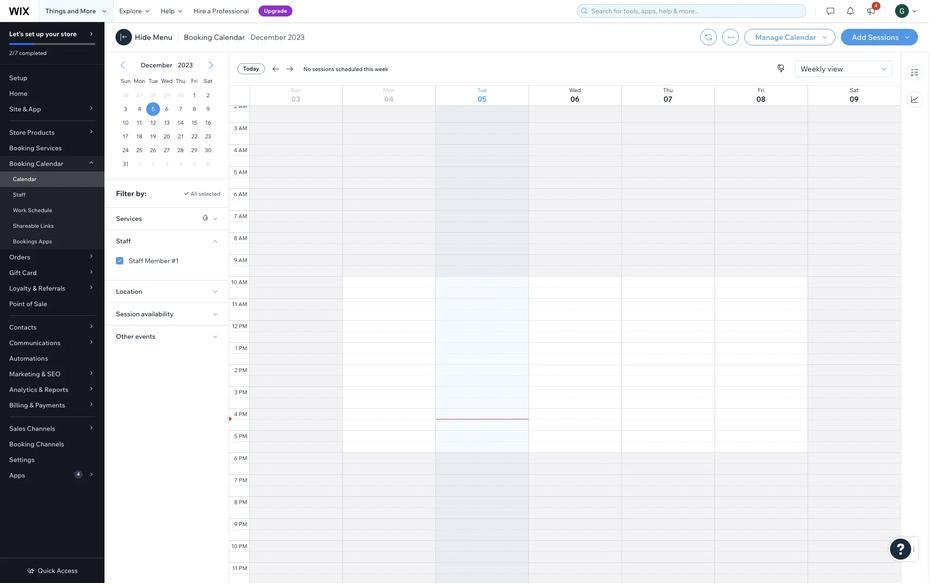 Task type: vqa. For each thing, say whether or not it's contained in the screenshot.
the right the Fri
yes



Task type: locate. For each thing, give the bounding box(es) containing it.
1 vertical spatial apps
[[9, 471, 25, 479]]

0 vertical spatial 2
[[207, 92, 210, 99]]

1 vertical spatial 5
[[234, 169, 237, 176]]

calendar right manage
[[785, 33, 816, 42]]

wed up 13
[[161, 77, 173, 84]]

3 for 3 pm
[[234, 389, 238, 396]]

4 up the add sessions
[[875, 3, 878, 9]]

card
[[22, 269, 37, 277]]

staff for staff link at the top left
[[13, 191, 26, 198]]

6 right tuesday, december 5, 2023 cell
[[165, 105, 169, 112]]

11 pm
[[232, 565, 247, 572]]

& right site
[[23, 105, 27, 113]]

referrals
[[38, 284, 65, 292]]

pm down the 2 pm
[[239, 389, 247, 396]]

am for 11 am
[[238, 301, 247, 308]]

2023 up sun mon tue wed thu
[[178, 61, 193, 69]]

filter
[[116, 189, 134, 198]]

sale
[[34, 300, 47, 308]]

am up 8 am
[[238, 213, 247, 220]]

1 horizontal spatial services
[[116, 215, 142, 223]]

am up 3 am
[[238, 103, 247, 110]]

7 for 7
[[179, 105, 182, 112]]

1 horizontal spatial 2023
[[288, 33, 305, 42]]

0 vertical spatial 10
[[123, 119, 129, 126]]

10 pm from the top
[[239, 521, 247, 528]]

bookings
[[13, 238, 37, 245]]

pm down 10 pm
[[239, 565, 247, 572]]

1 horizontal spatial grid
[[229, 56, 901, 583]]

1 horizontal spatial mon
[[383, 87, 395, 94]]

0 horizontal spatial fri
[[191, 77, 198, 84]]

1 horizontal spatial tue
[[477, 87, 487, 94]]

booking for booking calendar "dropdown button"
[[9, 160, 34, 168]]

0 vertical spatial staff
[[13, 191, 26, 198]]

5 am from the top
[[238, 191, 247, 198]]

services button
[[116, 213, 142, 224]]

1 horizontal spatial wed
[[569, 87, 581, 94]]

reports
[[44, 385, 68, 394]]

0 vertical spatial sun
[[121, 77, 131, 84]]

& right loyalty
[[33, 284, 37, 292]]

wed up 06
[[569, 87, 581, 94]]

2 inside row
[[207, 92, 210, 99]]

booking channels link
[[0, 436, 105, 452]]

0 horizontal spatial 12
[[150, 119, 156, 126]]

0 vertical spatial 1
[[193, 92, 196, 99]]

6 for 6
[[165, 105, 169, 112]]

29
[[191, 147, 198, 154]]

12 inside row
[[150, 119, 156, 126]]

staff left the member
[[129, 256, 143, 265]]

5 am
[[234, 169, 247, 176]]

10 inside row
[[123, 119, 129, 126]]

am for 2 am
[[238, 103, 247, 110]]

0 vertical spatial fri
[[191, 77, 198, 84]]

sat up 09
[[850, 87, 859, 94]]

channels up booking channels
[[27, 424, 55, 433]]

1 horizontal spatial sun
[[291, 87, 301, 94]]

10 for 10 am
[[231, 279, 237, 286]]

3 am
[[234, 125, 247, 132]]

0 vertical spatial apps
[[38, 238, 52, 245]]

pm down 9 pm on the left bottom
[[239, 543, 247, 550]]

thu
[[176, 77, 185, 84], [663, 87, 673, 94]]

channels for sales channels
[[27, 424, 55, 433]]

0 vertical spatial booking calendar
[[184, 33, 245, 42]]

4 am
[[234, 147, 247, 154]]

0 vertical spatial mon
[[134, 77, 145, 84]]

tue
[[148, 77, 158, 84], [477, 87, 487, 94]]

8 up 9 pm on the left bottom
[[234, 499, 238, 506]]

5 down 4 pm
[[234, 433, 238, 440]]

6 am from the top
[[238, 213, 247, 220]]

hide
[[135, 33, 151, 42]]

sat up 16
[[204, 77, 212, 84]]

0 vertical spatial wed
[[161, 77, 173, 84]]

0 horizontal spatial services
[[36, 144, 62, 152]]

pm for 12 pm
[[239, 323, 247, 330]]

pm up 5 pm in the bottom of the page
[[239, 411, 247, 418]]

1 up "15" at the left of the page
[[193, 92, 196, 99]]

sat inside sat 09
[[850, 87, 859, 94]]

things and more
[[45, 7, 96, 15]]

booking calendar button
[[0, 156, 105, 171]]

am down 2 am
[[238, 125, 247, 132]]

mon up 04 at the left
[[383, 87, 395, 94]]

4 down 3 am
[[234, 147, 237, 154]]

0 vertical spatial 7
[[179, 105, 182, 112]]

fri 08
[[756, 87, 766, 104]]

2 vertical spatial 7
[[234, 477, 238, 484]]

1 vertical spatial 1
[[235, 345, 238, 352]]

1 am from the top
[[238, 103, 247, 110]]

7 down 6 am
[[234, 213, 237, 220]]

17
[[123, 133, 129, 140]]

am down 5 am on the top
[[238, 191, 247, 198]]

2 up the 3 pm
[[235, 367, 238, 374]]

december 2023
[[250, 33, 305, 42]]

loyalty
[[9, 284, 31, 292]]

let's set up your store
[[9, 30, 77, 38]]

1 vertical spatial booking calendar
[[9, 160, 63, 168]]

0 horizontal spatial december
[[141, 61, 172, 69]]

am for 6 am
[[238, 191, 247, 198]]

9 up 10 pm
[[234, 521, 238, 528]]

07
[[664, 94, 673, 104]]

0 horizontal spatial wed
[[161, 77, 173, 84]]

2 am from the top
[[238, 125, 247, 132]]

0 vertical spatial 2023
[[288, 33, 305, 42]]

7 am from the top
[[238, 235, 247, 242]]

scheduled
[[336, 65, 363, 72]]

fri inside fri 08
[[758, 87, 764, 94]]

pm down the 8 pm
[[239, 521, 247, 528]]

no sessions scheduled this week
[[303, 65, 388, 72]]

am down the 7 am
[[238, 235, 247, 242]]

am for 9 am
[[238, 257, 247, 264]]

row containing 1
[[119, 88, 215, 102]]

8 pm from the top
[[239, 477, 247, 484]]

5 for 5 am
[[234, 169, 237, 176]]

1 vertical spatial fri
[[758, 87, 764, 94]]

2 vertical spatial 3
[[234, 389, 238, 396]]

9 up 16
[[206, 105, 210, 112]]

wed
[[161, 77, 173, 84], [569, 87, 581, 94]]

3 inside row
[[124, 105, 127, 112]]

wed 06
[[569, 87, 581, 104]]

communications button
[[0, 335, 105, 351]]

channels for booking channels
[[36, 440, 64, 448]]

0 vertical spatial 5
[[152, 105, 155, 112]]

point
[[9, 300, 25, 308]]

professional
[[212, 7, 249, 15]]

10
[[123, 119, 129, 126], [231, 279, 237, 286], [231, 543, 238, 550]]

pm for 4 pm
[[239, 411, 247, 418]]

staff for 'staff' button
[[116, 237, 131, 245]]

analytics
[[9, 385, 37, 394]]

8 up 9 am
[[234, 235, 237, 242]]

27
[[164, 147, 170, 154]]

0 horizontal spatial booking calendar
[[9, 160, 63, 168]]

9 up 10 am
[[234, 257, 237, 264]]

sat for sat
[[204, 77, 212, 84]]

menu
[[901, 58, 928, 113]]

channels down sales channels dropdown button
[[36, 440, 64, 448]]

6 up the 7 am
[[234, 191, 237, 198]]

4 pm
[[234, 411, 247, 418]]

pm for 8 pm
[[239, 499, 247, 506]]

2023 down upgrade "button"
[[288, 33, 305, 42]]

0 vertical spatial tue
[[148, 77, 158, 84]]

12
[[150, 119, 156, 126], [232, 323, 238, 330]]

0 horizontal spatial tue
[[148, 77, 158, 84]]

1 vertical spatial 12
[[232, 323, 238, 330]]

& for billing
[[29, 401, 34, 409]]

3 up "4 am"
[[234, 125, 237, 132]]

channels inside dropdown button
[[27, 424, 55, 433]]

0 vertical spatial thu
[[176, 77, 185, 84]]

1 vertical spatial 11
[[232, 301, 237, 308]]

upgrade button
[[258, 6, 293, 17]]

1 horizontal spatial 12
[[232, 323, 238, 330]]

05
[[477, 94, 486, 104]]

12 pm from the top
[[239, 565, 247, 572]]

0 vertical spatial channels
[[27, 424, 55, 433]]

8 up "15" at the left of the page
[[193, 105, 196, 112]]

manage calendar
[[755, 33, 816, 42]]

thu up 14
[[176, 77, 185, 84]]

5 inside cell
[[152, 105, 155, 112]]

11 down 10 am
[[232, 301, 237, 308]]

12 down tuesday, december 5, 2023 cell
[[150, 119, 156, 126]]

0 horizontal spatial apps
[[9, 471, 25, 479]]

tue up tuesday, december 5, 2023 cell
[[148, 77, 158, 84]]

1 down 12 pm
[[235, 345, 238, 352]]

pm for 2 pm
[[239, 367, 247, 374]]

& left 'seo'
[[41, 370, 46, 378]]

pm down the 7 pm
[[239, 499, 247, 506]]

11 down 10 pm
[[232, 565, 238, 572]]

1 horizontal spatial thu
[[663, 87, 673, 94]]

0 horizontal spatial sun
[[121, 77, 131, 84]]

2 up 16
[[207, 92, 210, 99]]

hire a professional link
[[188, 0, 254, 22]]

8 for 8
[[193, 105, 196, 112]]

24
[[122, 147, 129, 154]]

settings
[[9, 456, 35, 464]]

booking for booking services link
[[9, 144, 34, 152]]

availability
[[141, 310, 173, 318]]

0 horizontal spatial 1
[[193, 92, 196, 99]]

4
[[875, 3, 878, 9], [138, 105, 141, 112], [234, 147, 237, 154], [234, 411, 238, 418], [77, 471, 80, 477]]

7 down 6 pm
[[234, 477, 238, 484]]

sun mon tue wed thu
[[121, 77, 185, 84]]

0 vertical spatial 6
[[165, 105, 169, 112]]

3 up 4 pm
[[234, 389, 238, 396]]

booking down "booking services"
[[9, 160, 34, 168]]

9 for 9 am
[[234, 257, 237, 264]]

16
[[205, 119, 211, 126]]

contacts button
[[0, 319, 105, 335]]

7 pm from the top
[[239, 455, 247, 462]]

booking channels
[[9, 440, 64, 448]]

am up 6 am
[[238, 169, 247, 176]]

8 inside row
[[193, 105, 196, 112]]

1 vertical spatial 7
[[234, 213, 237, 220]]

7 inside row
[[179, 105, 182, 112]]

9 pm from the top
[[239, 499, 247, 506]]

0 vertical spatial december
[[250, 33, 286, 42]]

1 vertical spatial 3
[[234, 125, 237, 132]]

& for loyalty
[[33, 284, 37, 292]]

0 horizontal spatial 2023
[[178, 61, 193, 69]]

sat for sat 09
[[850, 87, 859, 94]]

2 for 2
[[207, 92, 210, 99]]

5
[[152, 105, 155, 112], [234, 169, 237, 176], [234, 433, 238, 440]]

4 pm from the top
[[239, 389, 247, 396]]

11 for 11 am
[[232, 301, 237, 308]]

sales channels button
[[0, 421, 105, 436]]

10 am
[[231, 279, 247, 286]]

0 vertical spatial 8
[[193, 105, 196, 112]]

pm up the 8 pm
[[239, 477, 247, 484]]

1 for 1
[[193, 92, 196, 99]]

1 vertical spatial mon
[[383, 87, 395, 94]]

0 vertical spatial 9
[[206, 105, 210, 112]]

billing
[[9, 401, 28, 409]]

2 vertical spatial staff
[[129, 256, 143, 265]]

2 vertical spatial 9
[[234, 521, 238, 528]]

11
[[137, 119, 142, 126], [232, 301, 237, 308], [232, 565, 238, 572]]

1 horizontal spatial sat
[[850, 87, 859, 94]]

booking up settings
[[9, 440, 34, 448]]

0 vertical spatial sat
[[204, 77, 212, 84]]

thu up 07 on the top
[[663, 87, 673, 94]]

6 for 6 pm
[[234, 455, 238, 462]]

10 for 10 pm
[[231, 543, 238, 550]]

5 up 19
[[152, 105, 155, 112]]

1 vertical spatial thu
[[663, 87, 673, 94]]

9 am from the top
[[238, 279, 247, 286]]

& inside popup button
[[41, 370, 46, 378]]

1 vertical spatial channels
[[36, 440, 64, 448]]

1 vertical spatial 9
[[234, 257, 237, 264]]

grid
[[110, 53, 223, 179], [229, 56, 901, 583]]

pm for 10 pm
[[239, 543, 247, 550]]

tue up 05
[[477, 87, 487, 94]]

calendar up calendar link
[[36, 160, 63, 168]]

pm down 5 pm in the bottom of the page
[[239, 455, 247, 462]]

december for december 2023
[[250, 33, 286, 42]]

pm up 1 pm
[[239, 323, 247, 330]]

booking for booking channels link
[[9, 440, 34, 448]]

am down 9 am
[[238, 279, 247, 286]]

apps down settings
[[9, 471, 25, 479]]

am down 8 am
[[238, 257, 247, 264]]

0 horizontal spatial mon
[[134, 77, 145, 84]]

help button
[[155, 0, 188, 22]]

apps down the links
[[38, 238, 52, 245]]

2 vertical spatial 2
[[235, 367, 238, 374]]

1 vertical spatial staff
[[116, 237, 131, 245]]

site & app button
[[0, 101, 105, 117]]

0 horizontal spatial grid
[[110, 53, 223, 179]]

10 for 10
[[123, 119, 129, 126]]

alert containing december
[[138, 61, 196, 69]]

work
[[13, 207, 27, 214]]

1 vertical spatial 2
[[234, 103, 237, 110]]

store
[[9, 128, 26, 137]]

booking calendar down the a
[[184, 33, 245, 42]]

1 horizontal spatial fri
[[758, 87, 764, 94]]

0 vertical spatial services
[[36, 144, 62, 152]]

9 pm
[[234, 521, 247, 528]]

6 for 6 am
[[234, 191, 237, 198]]

3 pm
[[234, 389, 247, 396]]

tue 05
[[477, 87, 487, 104]]

booking down store at the left top of the page
[[9, 144, 34, 152]]

1 vertical spatial 8
[[234, 235, 237, 242]]

1 vertical spatial 2023
[[178, 61, 193, 69]]

row containing 24
[[119, 143, 215, 157]]

4 down the settings link
[[77, 471, 80, 477]]

pm for 3 pm
[[239, 389, 247, 396]]

11 up '18'
[[137, 119, 142, 126]]

row group containing 1
[[110, 88, 223, 179]]

tuesday, december 5, 2023 cell
[[146, 102, 160, 116]]

9 for 9
[[206, 105, 210, 112]]

5 down "4 am"
[[234, 169, 237, 176]]

pm down 1 pm
[[239, 367, 247, 374]]

2 vertical spatial 5
[[234, 433, 238, 440]]

session availability button
[[116, 308, 173, 319]]

am
[[238, 103, 247, 110], [238, 125, 247, 132], [238, 147, 247, 154], [238, 169, 247, 176], [238, 191, 247, 198], [238, 213, 247, 220], [238, 235, 247, 242], [238, 257, 247, 264], [238, 279, 247, 286], [238, 301, 247, 308]]

december down upgrade "button"
[[250, 33, 286, 42]]

services up 'staff' button
[[116, 215, 142, 223]]

11 pm from the top
[[239, 543, 247, 550]]

& left the reports at the bottom left of the page
[[39, 385, 43, 394]]

2 vertical spatial 11
[[232, 565, 238, 572]]

0 vertical spatial 12
[[150, 119, 156, 126]]

pm up 6 pm
[[239, 433, 247, 440]]

7 up 14
[[179, 105, 182, 112]]

6 pm from the top
[[239, 433, 247, 440]]

1 vertical spatial december
[[141, 61, 172, 69]]

pm up the 2 pm
[[239, 345, 247, 352]]

row group
[[110, 88, 223, 179]]

2 pm from the top
[[239, 345, 247, 352]]

4 am from the top
[[238, 169, 247, 176]]

1 pm from the top
[[239, 323, 247, 330]]

2 up 3 am
[[234, 103, 237, 110]]

& for marketing
[[41, 370, 46, 378]]

sat 09
[[850, 87, 859, 104]]

up
[[36, 30, 44, 38]]

& right billing
[[29, 401, 34, 409]]

pm for 11 pm
[[239, 565, 247, 572]]

staff down services "button"
[[116, 237, 131, 245]]

1 vertical spatial 10
[[231, 279, 237, 286]]

11 inside row
[[137, 119, 142, 126]]

am up 12 pm
[[238, 301, 247, 308]]

5 pm
[[234, 433, 247, 440]]

2 vertical spatial 8
[[234, 499, 238, 506]]

am for 3 am
[[238, 125, 247, 132]]

am for 5 am
[[238, 169, 247, 176]]

2 for 2 am
[[234, 103, 237, 110]]

0 horizontal spatial thu
[[176, 77, 185, 84]]

2 vertical spatial 6
[[234, 455, 238, 462]]

booking calendar down "booking services"
[[9, 160, 63, 168]]

& inside popup button
[[23, 105, 27, 113]]

2023 inside grid
[[178, 61, 193, 69]]

12 for 12
[[150, 119, 156, 126]]

december up sun mon tue wed thu
[[141, 61, 172, 69]]

Search for tools, apps, help & more... field
[[589, 5, 803, 17]]

1 vertical spatial sun
[[291, 87, 301, 94]]

10 up the 11 pm
[[231, 543, 238, 550]]

10 up 11 am
[[231, 279, 237, 286]]

7
[[179, 105, 182, 112], [234, 213, 237, 220], [234, 477, 238, 484]]

calendar inside "dropdown button"
[[36, 160, 63, 168]]

1 vertical spatial 6
[[234, 191, 237, 198]]

other events button
[[116, 331, 155, 342]]

row
[[229, 56, 901, 583], [119, 72, 215, 88], [229, 86, 901, 106], [119, 88, 215, 102], [119, 102, 215, 116], [119, 116, 215, 130], [119, 130, 215, 143], [119, 143, 215, 157]]

marketing & seo
[[9, 370, 61, 378]]

3 pm from the top
[[239, 367, 247, 374]]

1 vertical spatial wed
[[569, 87, 581, 94]]

04
[[384, 94, 394, 104]]

3 am from the top
[[238, 147, 247, 154]]

0 vertical spatial 11
[[137, 119, 142, 126]]

1 vertical spatial tue
[[477, 87, 487, 94]]

services up booking calendar "dropdown button"
[[36, 144, 62, 152]]

billing & payments button
[[0, 397, 105, 413]]

8 am from the top
[[238, 257, 247, 264]]

5 pm from the top
[[239, 411, 247, 418]]

am up 5 am on the top
[[238, 147, 247, 154]]

12 down 11 am
[[232, 323, 238, 330]]

fri right sun mon tue wed thu
[[191, 77, 198, 84]]

row containing 17
[[119, 130, 215, 143]]

0 horizontal spatial sat
[[204, 77, 212, 84]]

no
[[303, 65, 311, 72]]

booking
[[184, 33, 212, 42], [9, 144, 34, 152], [9, 160, 34, 168], [9, 440, 34, 448]]

row containing 10
[[119, 116, 215, 130]]

mon down 'hide'
[[134, 77, 145, 84]]

06
[[570, 94, 580, 104]]

3 for 3
[[124, 105, 127, 112]]

2 pm
[[235, 367, 247, 374]]

billing & payments
[[9, 401, 65, 409]]

staff inside staff link
[[13, 191, 26, 198]]

3 up 17
[[124, 105, 127, 112]]

2 vertical spatial 10
[[231, 543, 238, 550]]

staff up work
[[13, 191, 26, 198]]

1 vertical spatial sat
[[850, 87, 859, 94]]

6 up the 7 pm
[[234, 455, 238, 462]]

1 horizontal spatial 1
[[235, 345, 238, 352]]

alert
[[138, 61, 196, 69]]

None field
[[798, 61, 879, 77]]

1 horizontal spatial december
[[250, 33, 286, 42]]

manage
[[755, 33, 783, 42]]

10 up 17
[[123, 119, 129, 126]]

fri up "08"
[[758, 87, 764, 94]]

booking inside "dropdown button"
[[9, 160, 34, 168]]

calendar inside button
[[785, 33, 816, 42]]

10 am from the top
[[238, 301, 247, 308]]

0 vertical spatial 3
[[124, 105, 127, 112]]



Task type: describe. For each thing, give the bounding box(es) containing it.
& for site
[[23, 105, 27, 113]]

add sessions button
[[841, 29, 918, 45]]

automations
[[9, 354, 48, 363]]

pm for 9 pm
[[239, 521, 247, 528]]

filter by:
[[116, 189, 147, 198]]

5 for 5
[[152, 105, 155, 112]]

8 for 8 pm
[[234, 499, 238, 506]]

sidebar element
[[0, 22, 105, 583]]

pm for 7 pm
[[239, 477, 247, 484]]

grid containing december
[[110, 53, 223, 179]]

11 am
[[232, 301, 247, 308]]

home link
[[0, 86, 105, 101]]

settings link
[[0, 452, 105, 468]]

1 vertical spatial services
[[116, 215, 142, 223]]

sun for 03
[[291, 87, 301, 94]]

pm for 5 pm
[[239, 433, 247, 440]]

2 am
[[234, 103, 247, 110]]

week
[[375, 65, 388, 72]]

1 horizontal spatial booking calendar
[[184, 33, 245, 42]]

12 for 12 pm
[[232, 323, 238, 330]]

08
[[756, 94, 766, 104]]

thu 07
[[663, 87, 673, 104]]

shareable links link
[[0, 218, 105, 234]]

8 for 8 am
[[234, 235, 237, 242]]

loyalty & referrals button
[[0, 281, 105, 296]]

quick access button
[[27, 567, 78, 575]]

25
[[136, 147, 142, 154]]

11 for 11
[[137, 119, 142, 126]]

booking services link
[[0, 140, 105, 156]]

21
[[178, 133, 183, 140]]

home
[[9, 89, 27, 98]]

31
[[123, 160, 128, 167]]

gift card button
[[0, 265, 105, 281]]

Staff Member #1 checkbox
[[116, 255, 204, 266]]

sun for mon
[[121, 77, 131, 84]]

staff inside staff member #1 checkbox
[[129, 256, 143, 265]]

services inside the sidebar 'element'
[[36, 144, 62, 152]]

orders button
[[0, 249, 105, 265]]

hire a professional
[[194, 7, 249, 15]]

30
[[205, 147, 211, 154]]

2/7
[[9, 50, 18, 56]]

schedule
[[28, 207, 52, 214]]

completed
[[19, 50, 47, 56]]

23
[[205, 133, 211, 140]]

4 down the 3 pm
[[234, 411, 238, 418]]

setup
[[9, 74, 27, 82]]

row containing sun
[[119, 72, 215, 88]]

pm for 6 pm
[[239, 455, 247, 462]]

events
[[135, 332, 155, 341]]

1 for 1 pm
[[235, 345, 238, 352]]

booking calendar inside "dropdown button"
[[9, 160, 63, 168]]

9 for 9 pm
[[234, 521, 238, 528]]

set
[[25, 30, 35, 38]]

app
[[28, 105, 41, 113]]

store products
[[9, 128, 55, 137]]

15
[[191, 119, 197, 126]]

2 for 2 pm
[[235, 367, 238, 374]]

am for 7 am
[[238, 213, 247, 220]]

1 pm
[[235, 345, 247, 352]]

8 pm
[[234, 499, 247, 506]]

gift card
[[9, 269, 37, 277]]

bookings apps
[[13, 238, 52, 245]]

mon 04
[[383, 87, 395, 104]]

3 for 3 am
[[234, 125, 237, 132]]

4 left tuesday, december 5, 2023 cell
[[138, 105, 141, 112]]

upgrade
[[264, 7, 287, 14]]

calendar up work
[[13, 176, 36, 182]]

products
[[27, 128, 55, 137]]

grid containing 03
[[229, 56, 901, 583]]

11 for 11 pm
[[232, 565, 238, 572]]

work schedule link
[[0, 203, 105, 218]]

am for 8 am
[[238, 235, 247, 242]]

setup link
[[0, 70, 105, 86]]

site & app
[[9, 105, 41, 113]]

marketing & seo button
[[0, 366, 105, 382]]

of
[[26, 300, 32, 308]]

4 inside the sidebar 'element'
[[77, 471, 80, 477]]

shareable
[[13, 222, 39, 229]]

5 for 5 pm
[[234, 433, 238, 440]]

sales channels
[[9, 424, 55, 433]]

hide menu button
[[116, 29, 172, 45]]

7 for 7 am
[[234, 213, 237, 220]]

am for 10 am
[[238, 279, 247, 286]]

alert inside grid
[[138, 61, 196, 69]]

4 button
[[861, 0, 881, 22]]

6 am
[[234, 191, 247, 198]]

1 horizontal spatial apps
[[38, 238, 52, 245]]

28
[[177, 147, 184, 154]]

12 pm
[[232, 323, 247, 330]]

links
[[40, 222, 54, 229]]

other events
[[116, 332, 155, 341]]

december for december
[[141, 61, 172, 69]]

menu
[[153, 33, 172, 42]]

am for 4 am
[[238, 147, 247, 154]]

let's
[[9, 30, 24, 38]]

site
[[9, 105, 21, 113]]

booking down "hire"
[[184, 33, 212, 42]]

9 am
[[234, 257, 247, 264]]

row containing 03
[[229, 86, 901, 106]]

store
[[61, 30, 77, 38]]

fri for fri 08
[[758, 87, 764, 94]]

14
[[178, 119, 184, 126]]

and
[[67, 7, 79, 15]]

more
[[80, 7, 96, 15]]

sun 03
[[291, 87, 301, 104]]

quick
[[38, 567, 55, 575]]

session
[[116, 310, 140, 318]]

13
[[164, 119, 170, 126]]

staff button
[[116, 236, 131, 247]]

all
[[191, 190, 197, 197]]

fri for fri
[[191, 77, 198, 84]]

pm for 1 pm
[[239, 345, 247, 352]]

automations link
[[0, 351, 105, 366]]

marketing
[[9, 370, 40, 378]]

sales
[[9, 424, 26, 433]]

orders
[[9, 253, 30, 261]]

today
[[243, 65, 259, 72]]

manage calendar button
[[744, 29, 835, 45]]

row containing 3
[[119, 102, 215, 116]]

& for analytics
[[39, 385, 43, 394]]

this
[[364, 65, 373, 72]]

6 pm
[[234, 455, 247, 462]]

calendar down professional
[[214, 33, 245, 42]]

09
[[850, 94, 859, 104]]

7 for 7 pm
[[234, 477, 238, 484]]

help
[[161, 7, 175, 15]]

analytics & reports
[[9, 385, 68, 394]]

sessions
[[312, 65, 334, 72]]

4 inside button
[[875, 3, 878, 9]]

point of sale
[[9, 300, 47, 308]]



